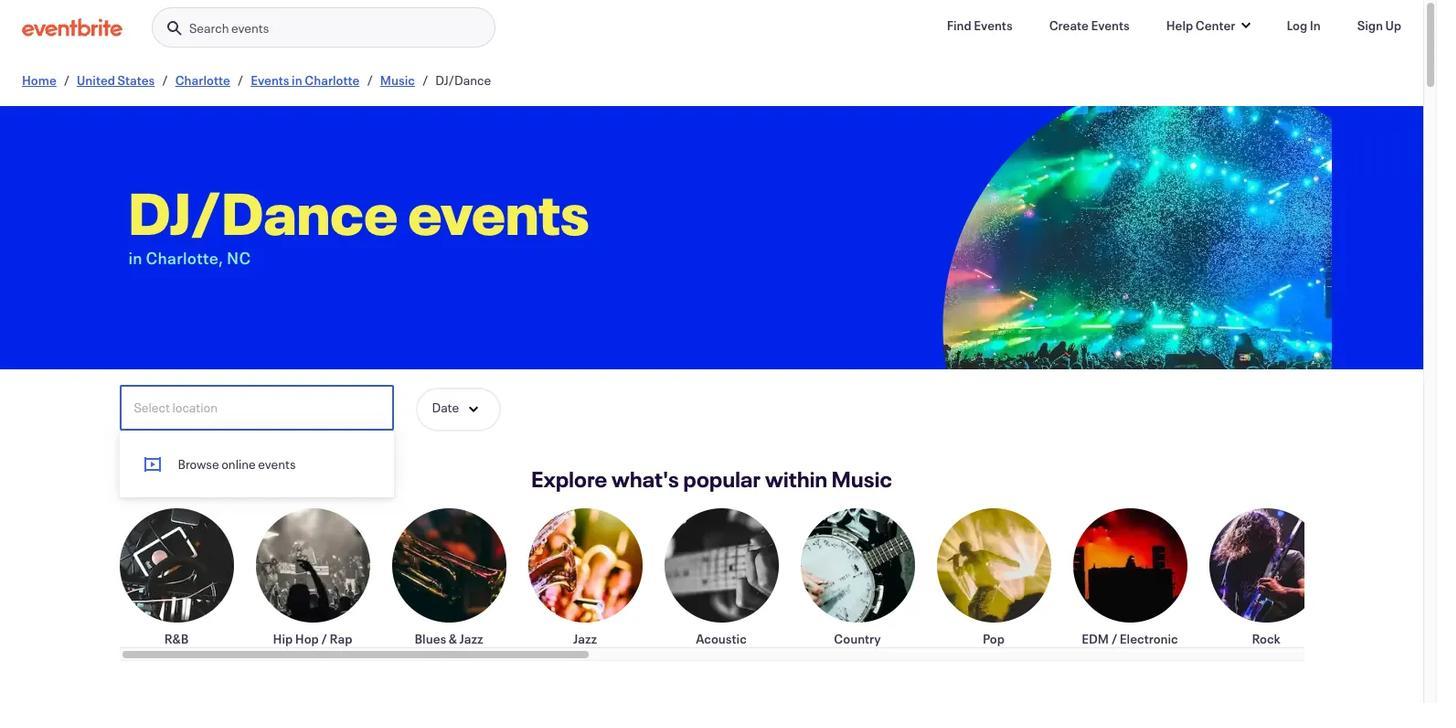 Task type: vqa. For each thing, say whether or not it's contained in the screenshot.
Up
yes



Task type: locate. For each thing, give the bounding box(es) containing it.
dj/dance inside dj/dance events in charlotte, nc
[[129, 174, 398, 251]]

electronic
[[1120, 630, 1179, 648]]

country link
[[801, 509, 915, 648]]

united
[[77, 71, 115, 89]]

events right create
[[1092, 16, 1130, 34]]

dj/dance
[[436, 71, 491, 89], [129, 174, 398, 251]]

acoustic link
[[665, 509, 779, 648]]

rap
[[330, 630, 353, 648]]

rock
[[1253, 630, 1281, 648]]

0 vertical spatial music
[[380, 71, 415, 89]]

0 horizontal spatial jazz
[[460, 630, 483, 648]]

events for create events
[[1092, 16, 1130, 34]]

blues & jazz link
[[392, 509, 506, 648]]

hip
[[273, 630, 293, 648]]

edm
[[1082, 630, 1110, 648]]

/
[[64, 71, 70, 89], [162, 71, 168, 89], [238, 71, 244, 89], [367, 71, 373, 89], [423, 71, 428, 89], [321, 630, 327, 648], [1112, 630, 1118, 648]]

0 vertical spatial dj/dance
[[436, 71, 491, 89]]

jazz inside blues & jazz link
[[460, 630, 483, 648]]

events inside search events button
[[231, 19, 269, 37]]

charlotte link
[[175, 71, 230, 89]]

events for search
[[231, 19, 269, 37]]

charlotte down search
[[175, 71, 230, 89]]

1 vertical spatial dj/dance
[[129, 174, 398, 251]]

events down the search events
[[251, 71, 290, 89]]

in
[[292, 71, 302, 89], [129, 247, 143, 269]]

eventbrite image
[[22, 18, 123, 36]]

find events link
[[933, 7, 1028, 44]]

charlotte down search events button
[[305, 71, 360, 89]]

1 horizontal spatial jazz
[[574, 630, 597, 648]]

sign up
[[1358, 16, 1402, 34]]

0 horizontal spatial dj/dance
[[129, 174, 398, 251]]

create
[[1050, 16, 1089, 34]]

dj/dance events in charlotte, nc
[[129, 174, 590, 269]]

events in charlotte link
[[251, 71, 360, 89]]

center
[[1196, 16, 1236, 34]]

2 vertical spatial events
[[258, 455, 296, 473]]

nc
[[227, 247, 251, 269]]

pop link
[[937, 509, 1051, 648]]

edm / electronic link
[[1073, 509, 1188, 648]]

find
[[947, 16, 972, 34]]

/ right the 'charlotte' link
[[238, 71, 244, 89]]

jazz
[[460, 630, 483, 648], [574, 630, 597, 648]]

/ right states
[[162, 71, 168, 89]]

/ inside 'link'
[[1112, 630, 1118, 648]]

log
[[1287, 16, 1308, 34]]

in inside dj/dance events in charlotte, nc
[[129, 247, 143, 269]]

united states link
[[77, 71, 155, 89]]

events
[[231, 19, 269, 37], [409, 174, 590, 251], [258, 455, 296, 473]]

events for dj/dance
[[409, 174, 590, 251]]

events
[[974, 16, 1013, 34], [1092, 16, 1130, 34], [251, 71, 290, 89]]

within
[[766, 465, 828, 494]]

music right "within" on the right bottom of page
[[832, 465, 893, 494]]

search events button
[[152, 7, 496, 48]]

charlotte
[[175, 71, 230, 89], [305, 71, 360, 89]]

1 horizontal spatial events
[[974, 16, 1013, 34]]

1 horizontal spatial charlotte
[[305, 71, 360, 89]]

0 vertical spatial in
[[292, 71, 302, 89]]

in
[[1310, 16, 1322, 34]]

in left charlotte,
[[129, 247, 143, 269]]

home link
[[22, 71, 56, 89]]

1 jazz from the left
[[460, 630, 483, 648]]

events right "find"
[[974, 16, 1013, 34]]

events for find events
[[974, 16, 1013, 34]]

1 vertical spatial music
[[832, 465, 893, 494]]

online
[[221, 455, 256, 473]]

sign up link
[[1343, 7, 1417, 44]]

1 horizontal spatial music
[[832, 465, 893, 494]]

music down search events button
[[380, 71, 415, 89]]

blues
[[415, 630, 447, 648]]

2 horizontal spatial events
[[1092, 16, 1130, 34]]

browse online events button
[[119, 438, 394, 490]]

1 vertical spatial in
[[129, 247, 143, 269]]

0 horizontal spatial in
[[129, 247, 143, 269]]

date button
[[416, 388, 501, 432]]

0 horizontal spatial charlotte
[[175, 71, 230, 89]]

0 vertical spatial events
[[231, 19, 269, 37]]

2 jazz from the left
[[574, 630, 597, 648]]

r&b link
[[119, 509, 234, 648]]

in down search events button
[[292, 71, 302, 89]]

music
[[380, 71, 415, 89], [832, 465, 893, 494]]

/ right edm at the right bottom of page
[[1112, 630, 1118, 648]]

acoustic
[[696, 630, 747, 648]]

/ left music link at the left of the page
[[367, 71, 373, 89]]

events inside dj/dance events in charlotte, nc
[[409, 174, 590, 251]]

1 horizontal spatial in
[[292, 71, 302, 89]]

1 vertical spatial events
[[409, 174, 590, 251]]



Task type: describe. For each thing, give the bounding box(es) containing it.
r&b
[[164, 630, 189, 648]]

home
[[22, 71, 56, 89]]

sign
[[1358, 16, 1384, 34]]

explore what's popular within music
[[532, 465, 893, 494]]

create events link
[[1035, 7, 1145, 44]]

states
[[118, 71, 155, 89]]

/ right home "link"
[[64, 71, 70, 89]]

search
[[189, 19, 229, 37]]

find events
[[947, 16, 1013, 34]]

1 charlotte from the left
[[175, 71, 230, 89]]

1 horizontal spatial dj/dance
[[436, 71, 491, 89]]

/ left rap
[[321, 630, 327, 648]]

charlotte,
[[146, 247, 224, 269]]

Select location text field
[[121, 387, 392, 429]]

music link
[[380, 71, 415, 89]]

0 horizontal spatial music
[[380, 71, 415, 89]]

pop
[[983, 630, 1005, 648]]

/ right music link at the left of the page
[[423, 71, 428, 89]]

explore
[[532, 465, 608, 494]]

browse online events
[[178, 455, 296, 473]]

hop
[[295, 630, 319, 648]]

up
[[1386, 16, 1402, 34]]

popular
[[684, 465, 762, 494]]

0 horizontal spatial events
[[251, 71, 290, 89]]

rock link
[[1210, 509, 1324, 648]]

log in link
[[1273, 7, 1336, 44]]

date
[[432, 399, 459, 416]]

log in
[[1287, 16, 1322, 34]]

edm / electronic
[[1082, 630, 1179, 648]]

country
[[835, 630, 881, 648]]

search events
[[189, 19, 269, 37]]

hip hop / rap link
[[256, 509, 370, 648]]

events inside browse online events button
[[258, 455, 296, 473]]

[object object] image
[[937, 106, 1332, 422]]

jazz inside jazz link
[[574, 630, 597, 648]]

blues & jazz
[[415, 630, 483, 648]]

jazz link
[[528, 509, 643, 648]]

help center
[[1167, 16, 1236, 34]]

what's
[[612, 465, 680, 494]]

home / united states / charlotte / events in charlotte / music / dj/dance
[[22, 71, 491, 89]]

browse
[[178, 455, 219, 473]]

hip hop / rap
[[273, 630, 353, 648]]

&
[[449, 630, 457, 648]]

help
[[1167, 16, 1194, 34]]

2 charlotte from the left
[[305, 71, 360, 89]]

create events
[[1050, 16, 1130, 34]]



